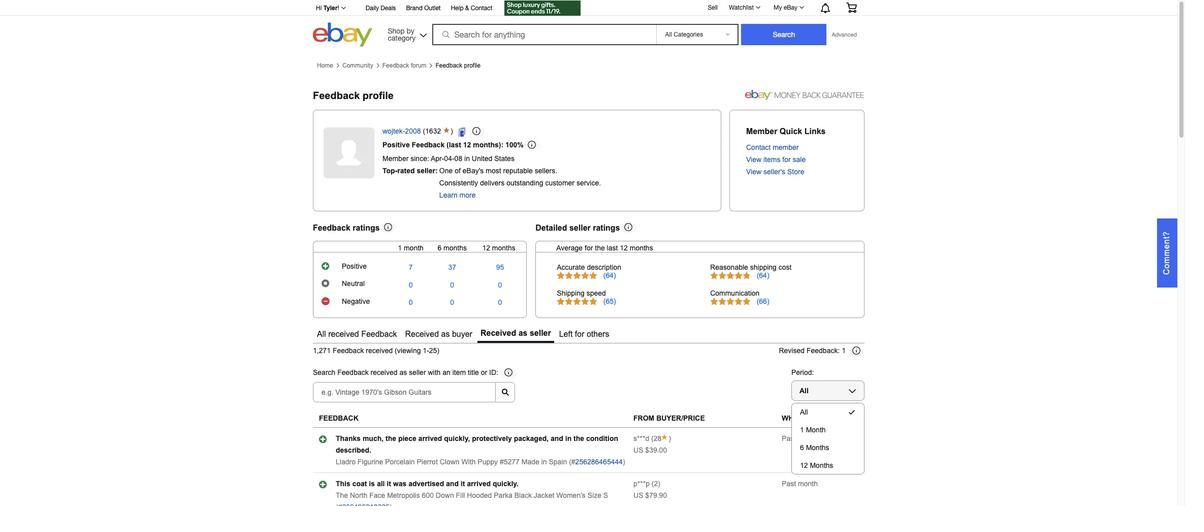 Task type: locate. For each thing, give the bounding box(es) containing it.
received up 1,271
[[328, 330, 359, 338]]

(# down 'the'
[[336, 503, 342, 506]]

thanks much, the piece arrived quickly, protectively packaged,  and in the condition described. element
[[336, 435, 618, 454]]

clown
[[440, 458, 460, 466]]

seller up the average
[[570, 223, 591, 232]]

all down select the feedback time period you want to see element on the bottom of the page
[[800, 387, 809, 395]]

as for buyer
[[441, 330, 450, 338]]

it right "all"
[[387, 480, 391, 488]]

(64) button
[[602, 271, 618, 279], [755, 271, 772, 279]]

( right s***d
[[652, 435, 654, 443]]

positive up neutral
[[342, 262, 367, 270]]

0 horizontal spatial (#
[[336, 503, 342, 506]]

arrived right piece
[[419, 435, 442, 443]]

1 vertical spatial (
[[652, 435, 654, 443]]

lladro
[[336, 458, 356, 466]]

0 vertical spatial (#
[[569, 458, 576, 466]]

( right 2008
[[423, 127, 425, 135]]

1 horizontal spatial (64)
[[757, 271, 770, 279]]

feedback profile for feedback profile link
[[436, 62, 481, 69]]

12 right last
[[620, 244, 628, 252]]

1 it from the left
[[387, 480, 391, 488]]

select the feedback time period you want to see element
[[792, 369, 814, 377]]

thanks much, the piece arrived quickly, protectively packaged,  and in the condition described. lladro figurine porcelain pierrot clown with puppy  #5277 made in spain (# 256286465444 )
[[336, 435, 625, 466]]

in inside member since: apr-04-08 in united states top-rated seller: one of ebay's most reputable sellers. consistently delivers outstanding customer service. learn more
[[465, 154, 470, 162]]

months right last
[[630, 244, 653, 252]]

0 horizontal spatial member
[[383, 154, 409, 162]]

north
[[350, 492, 368, 500]]

positive
[[383, 141, 410, 149], [342, 262, 367, 270]]

for right left
[[575, 330, 585, 338]]

contact right &
[[471, 5, 493, 12]]

top-
[[383, 166, 398, 175]]

feedback left by buyer. element containing s***d
[[634, 435, 650, 443]]

1 (64) button from the left
[[602, 271, 618, 279]]

1 horizontal spatial member
[[747, 127, 778, 136]]

e.g. Vintage 1970's Gibson Guitars text field
[[313, 382, 496, 403]]

1 vertical spatial 6
[[800, 444, 804, 452]]

feedback
[[383, 62, 409, 69], [436, 62, 463, 69], [313, 90, 360, 101], [412, 141, 445, 149], [313, 223, 351, 232], [361, 330, 397, 338], [333, 347, 364, 355], [338, 369, 369, 377]]

0 horizontal spatial months
[[444, 244, 467, 252]]

feedback profile
[[436, 62, 481, 69], [313, 90, 394, 101]]

detailed seller ratings
[[536, 223, 620, 232]]

0 vertical spatial and
[[551, 435, 564, 443]]

1 horizontal spatial profile
[[464, 62, 481, 69]]

the left piece
[[386, 435, 396, 443]]

seller left with
[[409, 369, 426, 377]]

2 vertical spatial for
[[575, 330, 585, 338]]

0 horizontal spatial (64)
[[604, 271, 616, 279]]

past month down 12 months
[[782, 480, 818, 488]]

) inside thanks much, the piece arrived quickly, protectively packaged,  and in the condition described. lladro figurine porcelain pierrot clown with puppy  #5277 made in spain (# 256286465444 )
[[623, 458, 625, 466]]

contact up items in the top right of the page
[[747, 143, 771, 151]]

1 (64) from the left
[[604, 271, 616, 279]]

(# inside the north face metropolis 600 down fill hooded parka black jacket women's size s (#
[[336, 503, 342, 506]]

by
[[407, 27, 415, 35]]

my ebay link
[[768, 2, 809, 14]]

in right 08
[[465, 154, 470, 162]]

left for others
[[559, 330, 610, 338]]

1 horizontal spatial months
[[492, 244, 516, 252]]

feedback:
[[807, 347, 840, 355]]

brand
[[406, 5, 423, 12]]

it up fill
[[461, 480, 465, 488]]

help & contact
[[451, 5, 493, 12]]

0 vertical spatial received
[[328, 330, 359, 338]]

1 horizontal spatial seller
[[530, 329, 551, 337]]

(# right spain
[[569, 458, 576, 466]]

my ebay
[[774, 4, 798, 11]]

2 past from the top
[[782, 480, 796, 488]]

past for us $39.00
[[782, 435, 796, 443]]

month up 7 at the bottom left of the page
[[404, 244, 424, 252]]

is
[[369, 480, 375, 488]]

us down p***p
[[634, 492, 644, 500]]

member for member quick links
[[747, 127, 778, 136]]

1 vertical spatial month
[[798, 435, 818, 443]]

contact inside 'link'
[[471, 5, 493, 12]]

feedback left by buyer. element containing p***p
[[634, 480, 650, 488]]

2 horizontal spatial months
[[630, 244, 653, 252]]

past month for us $39.00
[[782, 435, 818, 443]]

0 vertical spatial view
[[747, 156, 762, 164]]

1 horizontal spatial the
[[574, 435, 584, 443]]

1 horizontal spatial in
[[542, 458, 547, 466]]

7 button
[[409, 263, 413, 271]]

6 for 6 months
[[800, 444, 804, 452]]

metropolis
[[387, 492, 420, 500]]

us $39.00
[[634, 446, 667, 454]]

0 vertical spatial us
[[634, 446, 644, 454]]

seller left left
[[530, 329, 551, 337]]

2 vertical spatial seller
[[409, 369, 426, 377]]

none submit inside shop by category banner
[[742, 24, 827, 45]]

feedback left by buyer. element up us $39.00
[[634, 435, 650, 443]]

member up top-
[[383, 154, 409, 162]]

user profile for wojtek-2008 image
[[324, 128, 375, 178]]

home
[[317, 62, 333, 69]]

0 horizontal spatial it
[[387, 480, 391, 488]]

( inside the p***p ( 2 ) us $79.90
[[652, 480, 654, 488]]

past month element for us $79.90
[[782, 480, 818, 488]]

comment? link
[[1158, 219, 1178, 288]]

0 horizontal spatial (64) button
[[602, 271, 618, 279]]

( right p***p
[[652, 480, 654, 488]]

past
[[782, 435, 796, 443], [782, 480, 796, 488]]

member
[[773, 143, 799, 151]]

past month element down the 1 month
[[782, 435, 818, 443]]

all inside popup button
[[800, 387, 809, 395]]

None submit
[[742, 24, 827, 45]]

1 vertical spatial seller
[[530, 329, 551, 337]]

0 horizontal spatial ratings
[[353, 223, 380, 232]]

1 vertical spatial past month element
[[782, 480, 818, 488]]

0 vertical spatial 6
[[438, 244, 442, 252]]

months up 12 months
[[806, 444, 830, 452]]

0 vertical spatial member
[[747, 127, 778, 136]]

as left buyer
[[441, 330, 450, 338]]

(66) button
[[755, 297, 772, 305]]

accurate
[[557, 263, 585, 271]]

in up spain
[[566, 435, 572, 443]]

28
[[654, 435, 662, 443]]

2 vertical spatial month
[[798, 480, 818, 488]]

feedback profile for feedback profile page for wojtek-2008 element
[[313, 90, 394, 101]]

1 horizontal spatial and
[[551, 435, 564, 443]]

0 horizontal spatial as
[[400, 369, 407, 377]]

months up 95 button
[[492, 244, 516, 252]]

received down all received feedback button
[[366, 347, 393, 355]]

0 horizontal spatial profile
[[363, 90, 394, 101]]

past month
[[782, 435, 818, 443], [782, 480, 818, 488]]

as left left
[[519, 329, 528, 337]]

1 vertical spatial profile
[[363, 90, 394, 101]]

0 vertical spatial all
[[317, 330, 326, 338]]

community link
[[343, 62, 373, 69]]

0 vertical spatial in
[[465, 154, 470, 162]]

the
[[336, 492, 348, 500]]

0 horizontal spatial for
[[575, 330, 585, 338]]

received up "1-"
[[405, 330, 439, 338]]

0 vertical spatial arrived
[[419, 435, 442, 443]]

past month element for us $39.00
[[782, 435, 818, 443]]

seller inside the received as seller button
[[530, 329, 551, 337]]

all inside button
[[317, 330, 326, 338]]

list box
[[792, 403, 865, 475]]

2 horizontal spatial as
[[519, 329, 528, 337]]

quick
[[780, 127, 803, 136]]

0 horizontal spatial the
[[386, 435, 396, 443]]

thanks
[[336, 435, 361, 443]]

0 vertical spatial past month
[[782, 435, 818, 443]]

6 down the 1 month
[[800, 444, 804, 452]]

( 28
[[650, 435, 662, 443]]

1 feedback left by buyer. element from the top
[[634, 435, 650, 443]]

months up 37 button
[[444, 244, 467, 252]]

0 horizontal spatial 1
[[398, 244, 402, 252]]

positive down the wojtek-
[[383, 141, 410, 149]]

past month element
[[782, 435, 818, 443], [782, 480, 818, 488]]

received for received as seller
[[481, 329, 516, 337]]

(64) button up speed
[[602, 271, 618, 279]]

2 (64) from the left
[[757, 271, 770, 279]]

profile for feedback profile page for wojtek-2008 element
[[363, 90, 394, 101]]

1 horizontal spatial contact
[[747, 143, 771, 151]]

(
[[423, 127, 425, 135], [652, 435, 654, 443], [652, 480, 654, 488]]

0 vertical spatial positive
[[383, 141, 410, 149]]

neutral
[[342, 280, 365, 288]]

1 month
[[398, 244, 424, 252]]

0 horizontal spatial feedback profile
[[313, 90, 394, 101]]

description
[[587, 263, 622, 271]]

0 vertical spatial feedback left by buyer. element
[[634, 435, 650, 443]]

(64)
[[604, 271, 616, 279], [757, 271, 770, 279]]

shipping
[[750, 263, 777, 271]]

and up down
[[446, 480, 459, 488]]

2 feedback left by buyer. element from the top
[[634, 480, 650, 488]]

sell link
[[704, 4, 723, 11]]

1 view from the top
[[747, 156, 762, 164]]

daily deals link
[[366, 3, 396, 14]]

1,271
[[313, 347, 331, 355]]

and up spain
[[551, 435, 564, 443]]

sell
[[708, 4, 718, 11]]

shop
[[388, 27, 405, 35]]

2 horizontal spatial for
[[783, 156, 791, 164]]

0 horizontal spatial in
[[465, 154, 470, 162]]

all for all popup button
[[800, 387, 809, 395]]

2 vertical spatial received
[[371, 369, 398, 377]]

an
[[443, 369, 451, 377]]

0 horizontal spatial 6
[[438, 244, 442, 252]]

0 vertical spatial feedback profile
[[436, 62, 481, 69]]

profile for feedback profile link
[[464, 62, 481, 69]]

store
[[788, 168, 805, 176]]

1 horizontal spatial (#
[[569, 458, 576, 466]]

feedback left by buyer. element
[[634, 435, 650, 443], [634, 480, 650, 488]]

12 months
[[800, 462, 834, 470]]

1 vertical spatial us
[[634, 492, 644, 500]]

received down '1,271 feedback received (viewing 1-25)'
[[371, 369, 398, 377]]

months):
[[473, 141, 504, 149]]

2 vertical spatial 1
[[800, 426, 804, 434]]

with
[[428, 369, 441, 377]]

feedback left by buyer. element for us $39.00
[[634, 435, 650, 443]]

1 vertical spatial feedback profile
[[313, 90, 394, 101]]

1 vertical spatial past
[[782, 480, 796, 488]]

(64) left cost
[[757, 271, 770, 279]]

month
[[404, 244, 424, 252], [798, 435, 818, 443], [798, 480, 818, 488]]

received right buyer
[[481, 329, 516, 337]]

ebay money back guarantee policy image
[[746, 88, 865, 100]]

past month element down 12 months
[[782, 480, 818, 488]]

1 vertical spatial received
[[366, 347, 393, 355]]

12 right (last
[[463, 141, 471, 149]]

1 past month from the top
[[782, 435, 818, 443]]

1 vertical spatial months
[[810, 462, 834, 470]]

member inside member since: apr-04-08 in united states top-rated seller: one of ebay's most reputable sellers. consistently delivers outstanding customer service. learn more
[[383, 154, 409, 162]]

for down 'member'
[[783, 156, 791, 164]]

1 vertical spatial and
[[446, 480, 459, 488]]

s***d
[[634, 435, 650, 443]]

(64) up speed
[[604, 271, 616, 279]]

the left last
[[595, 244, 605, 252]]

daily deals
[[366, 5, 396, 12]]

shipping
[[557, 289, 585, 297]]

the for last
[[595, 244, 605, 252]]

feedback profile right forum
[[436, 62, 481, 69]]

0 horizontal spatial contact
[[471, 5, 493, 12]]

1 horizontal spatial received
[[481, 329, 516, 337]]

positive for positive
[[342, 262, 367, 270]]

feedback element
[[319, 414, 359, 422]]

deals
[[381, 5, 396, 12]]

6 right 1 month
[[438, 244, 442, 252]]

0 vertical spatial profile
[[464, 62, 481, 69]]

for inside button
[[575, 330, 585, 338]]

feedback forum
[[383, 62, 427, 69]]

2 horizontal spatial seller
[[570, 223, 591, 232]]

all
[[317, 330, 326, 338], [800, 387, 809, 395], [800, 408, 808, 416]]

1 vertical spatial for
[[585, 244, 593, 252]]

us down s***d
[[634, 446, 644, 454]]

links
[[805, 127, 826, 136]]

1 vertical spatial feedback left by buyer. element
[[634, 480, 650, 488]]

1 past from the top
[[782, 435, 796, 443]]

1 vertical spatial 1
[[842, 347, 846, 355]]

the left condition
[[574, 435, 584, 443]]

all inside list box
[[800, 408, 808, 416]]

(last
[[447, 141, 461, 149]]

12 down 6 months
[[800, 462, 808, 470]]

2 horizontal spatial the
[[595, 244, 605, 252]]

past month down the 1 month
[[782, 435, 818, 443]]

1 vertical spatial member
[[383, 154, 409, 162]]

month down 12 months
[[798, 480, 818, 488]]

wojtek-
[[383, 127, 405, 135]]

for inside contact member view items for sale view seller's store
[[783, 156, 791, 164]]

2 vertical spatial all
[[800, 408, 808, 416]]

watchlist link
[[724, 2, 765, 14]]

month down the 1 month
[[798, 435, 818, 443]]

as up e.g. vintage 1970's gibson guitars text box
[[400, 369, 407, 377]]

1 horizontal spatial positive
[[383, 141, 410, 149]]

united
[[472, 154, 493, 162]]

received as buyer button
[[402, 326, 476, 343]]

member up contact member 'link'
[[747, 127, 778, 136]]

view left seller's
[[747, 168, 762, 176]]

size
[[588, 492, 602, 500]]

37 button
[[448, 263, 456, 271]]

1 vertical spatial past month
[[782, 480, 818, 488]]

1,271 feedback received (viewing 1-25)
[[313, 347, 440, 355]]

feedback profile down "community" link
[[313, 90, 394, 101]]

get the coupon image
[[505, 1, 581, 16]]

1 horizontal spatial 6
[[800, 444, 804, 452]]

0 vertical spatial past month element
[[782, 435, 818, 443]]

(64) button left cost
[[755, 271, 772, 279]]

0 vertical spatial for
[[783, 156, 791, 164]]

from buyer/price element
[[634, 414, 705, 422]]

0 horizontal spatial positive
[[342, 262, 367, 270]]

1 months from the left
[[444, 244, 467, 252]]

0 horizontal spatial arrived
[[419, 435, 442, 443]]

coat
[[353, 480, 367, 488]]

1 vertical spatial all
[[800, 387, 809, 395]]

2 past month element from the top
[[782, 480, 818, 488]]

feedback left by buyer. element left 2
[[634, 480, 650, 488]]

sale
[[793, 156, 806, 164]]

0 horizontal spatial received
[[405, 330, 439, 338]]

1 vertical spatial view
[[747, 168, 762, 176]]

months down 6 months
[[810, 462, 834, 470]]

porcelain
[[385, 458, 415, 466]]

month for the north face metropolis 600 down fill hooded parka black jacket women's size s (#
[[798, 480, 818, 488]]

arrived up hooded
[[467, 480, 491, 488]]

2 us from the top
[[634, 492, 644, 500]]

all up 1,271
[[317, 330, 326, 338]]

accurate description
[[557, 263, 622, 271]]

months
[[444, 244, 467, 252], [492, 244, 516, 252], [630, 244, 653, 252]]

all up the 1 month
[[800, 408, 808, 416]]

64 ratings received on reasonable shipping cost. click to check average rating. element
[[757, 271, 770, 279]]

consistently
[[440, 179, 478, 187]]

12 months
[[482, 244, 516, 252]]

view left items in the top right of the page
[[747, 156, 762, 164]]

1 horizontal spatial 1
[[800, 426, 804, 434]]

0 vertical spatial months
[[806, 444, 830, 452]]

0 vertical spatial past
[[782, 435, 796, 443]]

0 vertical spatial contact
[[471, 5, 493, 12]]

1 past month element from the top
[[782, 435, 818, 443]]

past month for us $79.90
[[782, 480, 818, 488]]

for for left for others
[[575, 330, 585, 338]]

list box containing all
[[792, 403, 865, 475]]

protectively
[[472, 435, 512, 443]]

2 past month from the top
[[782, 480, 818, 488]]

1 horizontal spatial for
[[585, 244, 593, 252]]

2 view from the top
[[747, 168, 762, 176]]

1 vertical spatial arrived
[[467, 480, 491, 488]]

quickly.
[[493, 480, 519, 488]]

click to go to wojtek-2008 ebay store image
[[458, 127, 469, 137]]

2 vertical spatial (
[[652, 480, 654, 488]]

0 vertical spatial seller
[[570, 223, 591, 232]]

2 months from the left
[[492, 244, 516, 252]]

s
[[604, 492, 608, 500]]

1 horizontal spatial (64) button
[[755, 271, 772, 279]]

2 (64) button from the left
[[755, 271, 772, 279]]

for right the average
[[585, 244, 593, 252]]

1 horizontal spatial feedback profile
[[436, 62, 481, 69]]

2 horizontal spatial in
[[566, 435, 572, 443]]

in right made
[[542, 458, 547, 466]]

0 vertical spatial 1
[[398, 244, 402, 252]]

shipping speed
[[557, 289, 606, 297]]

received as seller button
[[478, 326, 554, 343]]

black
[[515, 492, 532, 500]]

0 horizontal spatial seller
[[409, 369, 426, 377]]

1 vertical spatial positive
[[342, 262, 367, 270]]

feedback profile main content
[[313, 57, 1178, 506]]

1 horizontal spatial ratings
[[593, 223, 620, 232]]



Task type: describe. For each thing, give the bounding box(es) containing it.
this coat is all it was advertised and it arrived quickly.
[[336, 480, 519, 488]]

from buyer/price
[[634, 414, 705, 422]]

when element
[[782, 414, 804, 422]]

list box inside feedback profile main content
[[792, 403, 865, 475]]

feedback score is 1632 element
[[425, 127, 441, 136]]

member for member since: apr-04-08 in united states top-rated seller: one of ebay's most reputable sellers. consistently delivers outstanding customer service. learn more
[[383, 154, 409, 162]]

packaged,
[[514, 435, 549, 443]]

parka
[[494, 492, 513, 500]]

month for lladro figurine porcelain pierrot clown with puppy  #5277 made in spain (#
[[798, 435, 818, 443]]

detailed
[[536, 223, 567, 232]]

all for list box containing all
[[800, 408, 808, 416]]

was
[[393, 480, 407, 488]]

your shopping cart image
[[846, 3, 858, 13]]

08
[[455, 154, 463, 162]]

received for search
[[371, 369, 398, 377]]

face
[[370, 492, 385, 500]]

received inside button
[[328, 330, 359, 338]]

of
[[455, 166, 461, 175]]

hi
[[316, 5, 322, 12]]

feedback forum link
[[383, 62, 427, 69]]

id:
[[489, 369, 499, 377]]

(64) button for shipping
[[755, 271, 772, 279]]

1 ratings from the left
[[353, 223, 380, 232]]

12 right 6 months
[[482, 244, 490, 252]]

p***p
[[634, 480, 650, 488]]

all button
[[792, 381, 865, 401]]

home link
[[317, 62, 333, 69]]

figurine
[[358, 458, 383, 466]]

learn
[[440, 191, 458, 199]]

hooded
[[467, 492, 492, 500]]

shop by category banner
[[311, 0, 865, 49]]

(64) button for description
[[602, 271, 618, 279]]

66 ratings received on communication. click to check average rating. element
[[757, 297, 770, 305]]

feedback left by buyer. element for us $79.90
[[634, 480, 650, 488]]

revised feedback: 1
[[779, 347, 846, 355]]

for for average for the last 12 months
[[585, 244, 593, 252]]

65 ratings received on shipping speed. click to check average rating. element
[[604, 297, 616, 305]]

account navigation
[[311, 0, 865, 17]]

others
[[587, 330, 610, 338]]

6 for 6 months
[[438, 244, 442, 252]]

reasonable
[[711, 263, 749, 271]]

brand outlet
[[406, 5, 441, 12]]

months for 12 months
[[492, 244, 516, 252]]

contact member view items for sale view seller's store
[[747, 143, 806, 176]]

2 ratings from the left
[[593, 223, 620, 232]]

fill
[[456, 492, 465, 500]]

received for received as buyer
[[405, 330, 439, 338]]

0 vertical spatial (
[[423, 127, 425, 135]]

contact inside contact member view items for sale view seller's store
[[747, 143, 771, 151]]

help
[[451, 5, 464, 12]]

(viewing
[[395, 347, 421, 355]]

title
[[468, 369, 479, 377]]

contact member link
[[747, 143, 799, 151]]

past for us $79.90
[[782, 480, 796, 488]]

(66)
[[757, 297, 770, 305]]

p***p ( 2 ) us $79.90
[[634, 480, 667, 500]]

1 us from the top
[[634, 446, 644, 454]]

as for seller
[[519, 329, 528, 337]]

feedback
[[319, 414, 359, 422]]

puppy
[[478, 458, 498, 466]]

2 vertical spatial in
[[542, 458, 547, 466]]

0 horizontal spatial and
[[446, 480, 459, 488]]

3 months from the left
[[630, 244, 653, 252]]

member since: apr-04-08 in united states top-rated seller: one of ebay's most reputable sellers. consistently delivers outstanding customer service. learn more
[[383, 154, 601, 199]]

$39.00
[[646, 446, 667, 454]]

outlet
[[424, 5, 441, 12]]

watchlist
[[729, 4, 754, 11]]

arrived inside thanks much, the piece arrived quickly, protectively packaged,  and in the condition described. lladro figurine porcelain pierrot clown with puppy  #5277 made in spain (# 256286465444 )
[[419, 435, 442, 443]]

forum
[[411, 62, 427, 69]]

95 button
[[496, 263, 504, 271]]

negative
[[342, 298, 370, 306]]

and inside thanks much, the piece arrived quickly, protectively packaged,  and in the condition described. lladro figurine porcelain pierrot clown with puppy  #5277 made in spain (# 256286465444 )
[[551, 435, 564, 443]]

view items for sale link
[[747, 156, 806, 164]]

!
[[338, 5, 339, 12]]

shop by category
[[388, 27, 416, 42]]

months for 6 months
[[444, 244, 467, 252]]

spain
[[549, 458, 567, 466]]

(# inside thanks much, the piece arrived quickly, protectively packaged,  and in the condition described. lladro figurine porcelain pierrot clown with puppy  #5277 made in spain (# 256286465444 )
[[569, 458, 576, 466]]

advanced link
[[827, 24, 862, 45]]

(64) for description
[[604, 271, 616, 279]]

when
[[782, 414, 804, 422]]

seller:
[[417, 166, 438, 175]]

1 month
[[800, 426, 826, 434]]

1 for 1 month
[[398, 244, 402, 252]]

wojtek-2008 link
[[383, 127, 421, 136]]

1 for 1 month
[[800, 426, 804, 434]]

help & contact link
[[451, 3, 493, 14]]

received for 1,271
[[366, 347, 393, 355]]

months for 6 months
[[806, 444, 830, 452]]

this
[[336, 480, 351, 488]]

months for 12 months
[[810, 462, 834, 470]]

0 vertical spatial month
[[404, 244, 424, 252]]

&
[[465, 5, 469, 12]]

shop by category button
[[383, 23, 429, 44]]

) inside the p***p ( 2 ) us $79.90
[[658, 480, 661, 488]]

2 horizontal spatial 1
[[842, 347, 846, 355]]

brand outlet link
[[406, 3, 441, 14]]

1 horizontal spatial arrived
[[467, 480, 491, 488]]

customer
[[546, 179, 575, 187]]

feedback inside button
[[361, 330, 397, 338]]

the for piece
[[386, 435, 396, 443]]

described.
[[336, 446, 372, 454]]

seller's
[[764, 168, 786, 176]]

category
[[388, 34, 416, 42]]

left
[[559, 330, 573, 338]]

64 ratings received on accurate description. click to check average rating. element
[[604, 271, 616, 279]]

25)
[[429, 347, 440, 355]]

(64) for shipping
[[757, 271, 770, 279]]

Search for anything text field
[[434, 25, 655, 44]]

cost
[[779, 263, 792, 271]]

2 it from the left
[[461, 480, 465, 488]]

all
[[377, 480, 385, 488]]

member quick links
[[747, 127, 826, 136]]

all received feedback
[[317, 330, 397, 338]]

feedback profile page for wojtek-2008 element
[[313, 90, 394, 101]]

or
[[481, 369, 487, 377]]

2
[[654, 480, 658, 488]]

positive for positive feedback (last 12 months): 100%
[[383, 141, 410, 149]]

256286465444
[[576, 458, 623, 466]]

100%
[[506, 141, 524, 149]]

month
[[806, 426, 826, 434]]

us inside the p***p ( 2 ) us $79.90
[[634, 492, 644, 500]]

much,
[[363, 435, 384, 443]]

sellers.
[[535, 166, 558, 175]]

1 vertical spatial in
[[566, 435, 572, 443]]

last
[[607, 244, 618, 252]]

this coat is all it was advertised and it arrived quickly. element
[[336, 480, 519, 488]]

most
[[486, 166, 501, 175]]

feedback ratings
[[313, 223, 380, 232]]

left for others button
[[556, 326, 613, 343]]

feedback profile link
[[436, 62, 481, 69]]



Task type: vqa. For each thing, say whether or not it's contained in the screenshot.
Daily
yes



